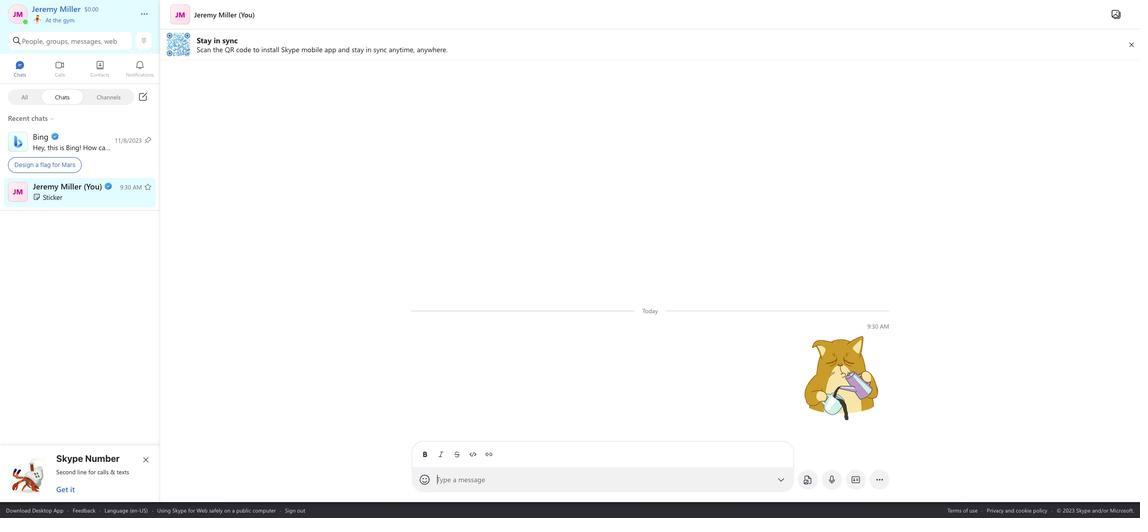 Task type: vqa. For each thing, say whether or not it's contained in the screenshot.
Made
no



Task type: describe. For each thing, give the bounding box(es) containing it.
using
[[157, 507, 171, 515]]

second line for calls & texts
[[56, 469, 129, 477]]

how
[[83, 143, 97, 152]]

am
[[880, 323, 889, 331]]

design
[[14, 161, 34, 169]]

all
[[21, 93, 28, 101]]

second
[[56, 469, 76, 477]]

out
[[297, 507, 305, 515]]

skype number
[[56, 454, 120, 465]]

calls
[[97, 469, 109, 477]]

desktop
[[32, 507, 52, 515]]

for for second line for calls & texts
[[88, 469, 96, 477]]

hey, this is bing ! how can i help you today?
[[33, 143, 164, 152]]

privacy and cookie policy
[[987, 507, 1048, 515]]

this
[[47, 143, 58, 152]]

can
[[99, 143, 109, 152]]

line
[[77, 469, 87, 477]]

on
[[224, 507, 231, 515]]

channels
[[97, 93, 121, 101]]

language
[[105, 507, 128, 515]]

get it
[[56, 485, 75, 495]]

0 vertical spatial skype
[[56, 454, 83, 465]]

terms of use
[[948, 507, 978, 515]]

sticker button
[[0, 178, 160, 207]]

get
[[56, 485, 68, 495]]

people, groups, messages, web
[[22, 36, 117, 46]]

the
[[53, 16, 61, 24]]

cookie
[[1016, 507, 1032, 515]]

today?
[[142, 143, 162, 152]]

bing
[[66, 143, 79, 152]]

0 vertical spatial for
[[52, 161, 60, 169]]

(en-
[[130, 507, 140, 515]]

web
[[104, 36, 117, 46]]

mars
[[62, 161, 75, 169]]

a for flag
[[35, 161, 39, 169]]

1 vertical spatial skype
[[172, 507, 187, 515]]

is
[[60, 143, 64, 152]]

us)
[[140, 507, 148, 515]]

a for message
[[453, 476, 457, 485]]

download desktop app
[[6, 507, 63, 515]]



Task type: locate. For each thing, give the bounding box(es) containing it.
a right on
[[232, 507, 235, 515]]

for inside 'skype number' element
[[88, 469, 96, 477]]

9:30 am
[[868, 323, 889, 331]]

1 horizontal spatial skype
[[172, 507, 187, 515]]

for for using skype for web safely on a public computer
[[188, 507, 195, 515]]

at the gym button
[[32, 14, 130, 24]]

1 horizontal spatial for
[[88, 469, 96, 477]]

0 vertical spatial a
[[35, 161, 39, 169]]

chats
[[55, 93, 70, 101]]

sign out
[[285, 507, 305, 515]]

tab list
[[0, 56, 160, 84]]

gym
[[63, 16, 75, 24]]

a
[[35, 161, 39, 169], [453, 476, 457, 485], [232, 507, 235, 515]]

safely
[[209, 507, 223, 515]]

help
[[114, 143, 127, 152]]

i
[[111, 143, 113, 152]]

and
[[1005, 507, 1015, 515]]

messages,
[[71, 36, 102, 46]]

terms
[[948, 507, 962, 515]]

groups,
[[46, 36, 69, 46]]

2 horizontal spatial for
[[188, 507, 195, 515]]

2 vertical spatial for
[[188, 507, 195, 515]]

feedback
[[73, 507, 95, 515]]

feedback link
[[73, 507, 95, 515]]

1 vertical spatial a
[[453, 476, 457, 485]]

people,
[[22, 36, 44, 46]]

2 horizontal spatial a
[[453, 476, 457, 485]]

policy
[[1033, 507, 1048, 515]]

&
[[110, 469, 115, 477]]

language (en-us) link
[[105, 507, 148, 515]]

skype number element
[[8, 454, 152, 495]]

type a message
[[437, 476, 485, 485]]

app
[[54, 507, 63, 515]]

computer
[[253, 507, 276, 515]]

flag
[[40, 161, 51, 169]]

1 vertical spatial for
[[88, 469, 96, 477]]

at the gym
[[44, 16, 75, 24]]

design a flag for mars
[[14, 161, 75, 169]]

1 horizontal spatial a
[[232, 507, 235, 515]]

0 horizontal spatial a
[[35, 161, 39, 169]]

skype up second
[[56, 454, 83, 465]]

hey,
[[33, 143, 46, 152]]

a left flag
[[35, 161, 39, 169]]

0 horizontal spatial skype
[[56, 454, 83, 465]]

privacy
[[987, 507, 1004, 515]]

people, groups, messages, web button
[[8, 32, 132, 50]]

!
[[79, 143, 81, 152]]

it
[[70, 485, 75, 495]]

Type a message text field
[[437, 476, 769, 486]]

message
[[458, 476, 485, 485]]

for
[[52, 161, 60, 169], [88, 469, 96, 477], [188, 507, 195, 515]]

using skype for web safely on a public computer link
[[157, 507, 276, 515]]

sticker
[[43, 192, 62, 202]]

you
[[129, 143, 140, 152]]

privacy and cookie policy link
[[987, 507, 1048, 515]]

number
[[85, 454, 120, 465]]

9:30
[[868, 323, 879, 331]]

0 horizontal spatial for
[[52, 161, 60, 169]]

use
[[970, 507, 978, 515]]

public
[[236, 507, 251, 515]]

language (en-us)
[[105, 507, 148, 515]]

2 vertical spatial a
[[232, 507, 235, 515]]

skype right 'using'
[[172, 507, 187, 515]]

terms of use link
[[948, 507, 978, 515]]

skype
[[56, 454, 83, 465], [172, 507, 187, 515]]

type
[[437, 476, 451, 485]]

for right line
[[88, 469, 96, 477]]

at
[[45, 16, 51, 24]]

sign out link
[[285, 507, 305, 515]]

download
[[6, 507, 31, 515]]

using skype for web safely on a public computer
[[157, 507, 276, 515]]

for left web
[[188, 507, 195, 515]]

of
[[963, 507, 968, 515]]

a right type on the left of page
[[453, 476, 457, 485]]

texts
[[117, 469, 129, 477]]

for right flag
[[52, 161, 60, 169]]

sign
[[285, 507, 296, 515]]

web
[[197, 507, 208, 515]]

download desktop app link
[[6, 507, 63, 515]]



